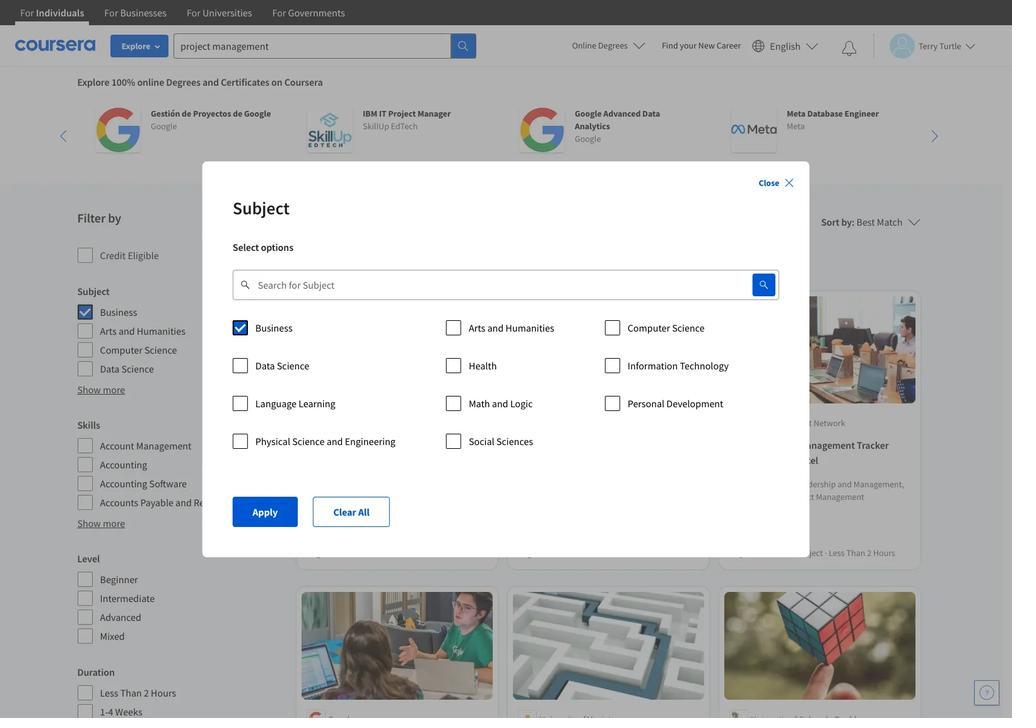 Task type: describe. For each thing, give the bounding box(es) containing it.
help center image
[[980, 686, 995, 701]]

business inside button
[[300, 259, 332, 271]]

arts and humanities inside "select subject options" element
[[469, 322, 555, 334]]

excel
[[797, 455, 818, 467]]

management:
[[371, 440, 430, 452]]

show more button for data
[[77, 383, 125, 398]]

meta image
[[731, 107, 777, 153]]

best
[[857, 216, 875, 229]]

ibm it project manager skillup edtech
[[363, 108, 451, 132]]

ibm
[[363, 108, 377, 119]]

skills
[[77, 419, 100, 432]]

0 horizontal spatial credit
[[100, 249, 126, 262]]

subject inside group
[[77, 285, 110, 298]]

6 · from the left
[[825, 548, 827, 560]]

for for businesses
[[104, 6, 118, 19]]

5 · from the left
[[764, 548, 767, 560]]

filter by
[[77, 210, 121, 226]]

clear all
[[363, 259, 393, 271]]

gestión de proyectos de google google
[[151, 108, 271, 132]]

:
[[852, 216, 855, 229]]

select subject options element
[[233, 315, 780, 467]]

beginner for beginner
[[100, 574, 138, 586]]

0 vertical spatial 2
[[867, 548, 872, 560]]

humanities inside "select subject options" element
[[506, 322, 555, 334]]

foundations
[[518, 440, 572, 452]]

management,
[[854, 479, 904, 491]]

tracker
[[857, 440, 889, 452]]

show for accounts
[[77, 518, 101, 530]]

google inside google project management: link
[[306, 440, 337, 452]]

computer science inside subject group
[[100, 344, 177, 357]]

degrees
[[166, 76, 201, 88]]

1
[[588, 548, 593, 560]]

sort by : best match
[[822, 216, 903, 229]]

project inside "leadership and management, microsoft excel, project management"
[[788, 492, 814, 503]]

subject group
[[77, 284, 284, 377]]

accounts payable and receivable
[[100, 497, 239, 509]]

advanced inside 'google advanced data analytics google'
[[603, 108, 641, 119]]

on
[[272, 76, 283, 88]]

certificates
[[221, 76, 270, 88]]

1 horizontal spatial eligible
[[346, 530, 373, 541]]

2 - from the left
[[595, 548, 597, 560]]

options
[[261, 241, 294, 253]]

humanities inside subject group
[[137, 325, 186, 338]]

health
[[469, 359, 497, 372]]

math
[[469, 397, 490, 410]]

payable
[[140, 497, 174, 509]]

explore 100% online degrees and certificates on coursera
[[77, 76, 323, 88]]

create a project management tracker using microsoft excel
[[729, 440, 889, 467]]

project inside ibm it project manager skillup edtech
[[388, 108, 416, 119]]

for for governments
[[272, 6, 286, 19]]

information
[[628, 359, 678, 372]]

excel,
[[765, 492, 786, 503]]

2 inside duration group
[[144, 687, 149, 700]]

2 meta from the top
[[787, 121, 805, 132]]

clear all button
[[314, 497, 390, 527]]

data inside 'google advanced data analytics google'
[[642, 108, 660, 119]]

course
[[557, 548, 583, 560]]

google project management: link
[[306, 438, 488, 454]]

find
[[662, 40, 678, 51]]

governments
[[288, 6, 345, 19]]

computer science inside "select subject options" element
[[628, 322, 705, 334]]

1 de from the left
[[182, 108, 191, 119]]

3
[[436, 548, 441, 560]]

computer inside "select subject options" element
[[628, 322, 670, 334]]

1 horizontal spatial credit eligible
[[322, 530, 373, 541]]

management inside skills group
[[136, 440, 192, 453]]

english button
[[748, 25, 824, 66]]

engineer
[[845, 108, 879, 119]]

math and logic
[[469, 397, 533, 410]]

find your new career
[[662, 40, 741, 51]]

by for sort
[[842, 216, 852, 229]]

match
[[877, 216, 903, 229]]

management inside 'link'
[[617, 440, 673, 452]]

logic
[[510, 397, 533, 410]]

foundations of project management
[[518, 440, 673, 452]]

select
[[233, 241, 259, 253]]

1 vertical spatial credit
[[322, 530, 344, 541]]

less than 2 hours
[[100, 687, 176, 700]]

accounting for accounting software
[[100, 478, 147, 490]]

business inside subject group
[[100, 306, 137, 319]]

clear all
[[334, 506, 370, 519]]

leadership
[[795, 479, 836, 491]]

google down certificates
[[244, 108, 271, 119]]

beginner · guided project · less than 2 hours
[[729, 548, 895, 560]]

of
[[574, 440, 582, 452]]

banner navigation
[[10, 0, 355, 35]]

for for universities
[[187, 6, 201, 19]]

language learning
[[256, 397, 336, 410]]

data science inside subject group
[[100, 363, 154, 376]]

google down 'gestión'
[[151, 121, 177, 132]]

social sciences
[[469, 435, 533, 448]]

months
[[453, 548, 481, 560]]

learning
[[299, 397, 336, 410]]

weeks
[[605, 548, 629, 560]]

arts inside "select subject options" element
[[469, 322, 486, 334]]

technology
[[680, 359, 729, 372]]

sort
[[822, 216, 840, 229]]

development
[[667, 397, 724, 410]]

arts inside subject group
[[100, 325, 117, 338]]

coursera project network
[[751, 418, 845, 430]]

show for data
[[77, 384, 101, 396]]

leadership and management, microsoft excel, project management
[[729, 479, 904, 503]]

6
[[447, 548, 452, 560]]

your
[[680, 40, 697, 51]]

accounting software
[[100, 478, 187, 490]]

language
[[256, 397, 297, 410]]

receivable
[[194, 497, 239, 509]]

show more for data science
[[77, 384, 125, 396]]

sciences
[[497, 435, 533, 448]]

arts and humanities inside subject group
[[100, 325, 186, 338]]

search image
[[760, 280, 770, 290]]

intermediate
[[100, 593, 155, 605]]

apply button
[[233, 497, 298, 527]]

0 vertical spatial less
[[829, 548, 845, 560]]

software
[[149, 478, 187, 490]]

for governments
[[272, 6, 345, 19]]

mixed
[[100, 631, 125, 643]]

filter
[[77, 210, 106, 226]]

Search by keyword search field
[[258, 270, 723, 300]]

it
[[379, 108, 386, 119]]

subject dialog
[[203, 161, 810, 558]]

personal development
[[628, 397, 724, 410]]

and inside "leadership and management, microsoft excel, project management"
[[838, 479, 852, 491]]

explore
[[77, 76, 110, 88]]

all
[[384, 259, 393, 271]]

1 horizontal spatial coursera
[[751, 418, 784, 430]]

social
[[469, 435, 495, 448]]

proyectos
[[193, 108, 231, 119]]



Task type: locate. For each thing, give the bounding box(es) containing it.
1 horizontal spatial -
[[595, 548, 597, 560]]

more up account
[[103, 384, 125, 396]]

1 horizontal spatial arts and humanities
[[469, 322, 555, 334]]

0 vertical spatial subject
[[233, 197, 290, 219]]

4 for from the left
[[272, 6, 286, 19]]

and
[[203, 76, 219, 88], [488, 322, 504, 334], [119, 325, 135, 338], [492, 397, 508, 410], [327, 435, 343, 448], [838, 479, 852, 491], [176, 497, 192, 509]]

0 horizontal spatial data
[[100, 363, 120, 376]]

project right of
[[584, 440, 615, 452]]

0 horizontal spatial 2
[[144, 687, 149, 700]]

advanced inside level group
[[100, 612, 141, 624]]

apply
[[253, 506, 278, 519]]

1 vertical spatial computer
[[100, 344, 143, 357]]

1 horizontal spatial computer
[[628, 322, 670, 334]]

1 - from the left
[[443, 548, 445, 560]]

beginner inside level group
[[100, 574, 138, 586]]

hours inside duration group
[[151, 687, 176, 700]]

show more button down 'accounts' on the bottom left of the page
[[77, 516, 125, 532]]

· left guided
[[764, 548, 767, 560]]

more
[[103, 384, 125, 396], [103, 518, 125, 530]]

4.8 (96.9k reviews)
[[319, 515, 388, 526]]

1 show more from the top
[[77, 384, 125, 396]]

1 vertical spatial business
[[100, 306, 137, 319]]

0 horizontal spatial less
[[100, 687, 118, 700]]

google image for gestión de proyectos de google
[[95, 107, 140, 153]]

business
[[300, 259, 332, 271], [100, 306, 137, 319], [256, 322, 293, 334]]

0 vertical spatial credit
[[100, 249, 126, 262]]

2 de from the left
[[233, 108, 242, 119]]

by right the sort
[[842, 216, 852, 229]]

beginner down 4.8
[[306, 548, 340, 560]]

de right proyectos
[[233, 108, 242, 119]]

subject inside dialog
[[233, 197, 290, 219]]

english
[[770, 39, 801, 52]]

google project management:
[[306, 440, 430, 452]]

1 vertical spatial eligible
[[346, 530, 373, 541]]

data
[[642, 108, 660, 119], [256, 359, 275, 372], [100, 363, 120, 376]]

duration group
[[77, 665, 284, 719]]

0 horizontal spatial eligible
[[128, 249, 159, 262]]

1 horizontal spatial google image
[[519, 107, 565, 153]]

4
[[599, 548, 603, 560]]

0 horizontal spatial coursera
[[285, 76, 323, 88]]

1 show more button from the top
[[77, 383, 125, 398]]

1 vertical spatial show more
[[77, 518, 125, 530]]

google down analytics
[[575, 133, 601, 145]]

beginner left course
[[518, 548, 551, 560]]

0 vertical spatial meta
[[787, 108, 806, 119]]

management
[[617, 440, 673, 452], [799, 440, 855, 452], [136, 440, 192, 453], [816, 492, 864, 503]]

1 horizontal spatial business
[[256, 322, 293, 334]]

for individuals
[[20, 6, 84, 19]]

microsoft down a
[[755, 455, 795, 467]]

1 horizontal spatial subject
[[233, 197, 290, 219]]

1 meta from the top
[[787, 108, 806, 119]]

coursera
[[285, 76, 323, 88], [751, 418, 784, 430]]

show more button up skills
[[77, 383, 125, 398]]

engineering
[[345, 435, 396, 448]]

gestión
[[151, 108, 180, 119]]

1 horizontal spatial credit
[[322, 530, 344, 541]]

0 horizontal spatial humanities
[[137, 325, 186, 338]]

project down the leadership
[[788, 492, 814, 503]]

0 horizontal spatial computer
[[100, 344, 143, 357]]

clear for clear all
[[334, 506, 357, 519]]

businesses
[[120, 6, 167, 19]]

· left 'professional'
[[341, 548, 344, 560]]

1 horizontal spatial by
[[842, 216, 852, 229]]

for
[[20, 6, 34, 19], [104, 6, 118, 19], [187, 6, 201, 19], [272, 6, 286, 19]]

1 vertical spatial more
[[103, 518, 125, 530]]

2 horizontal spatial data
[[642, 108, 660, 119]]

1 more from the top
[[103, 384, 125, 396]]

advanced down intermediate
[[100, 612, 141, 624]]

computer inside subject group
[[100, 344, 143, 357]]

0 vertical spatial microsoft
[[755, 455, 795, 467]]

using
[[729, 455, 753, 467]]

accounting
[[100, 459, 147, 472], [100, 478, 147, 490]]

1 vertical spatial meta
[[787, 121, 805, 132]]

1 vertical spatial than
[[120, 687, 142, 700]]

1 google image from the left
[[95, 107, 140, 153]]

subject
[[233, 197, 290, 219], [77, 285, 110, 298]]

google image for google advanced data analytics
[[519, 107, 565, 153]]

account
[[100, 440, 134, 453]]

meta left database
[[787, 108, 806, 119]]

beginner · professional certificate · 3 - 6 months
[[306, 548, 481, 560]]

project inside 'link'
[[584, 440, 615, 452]]

4 · from the left
[[584, 548, 587, 560]]

and inside skills group
[[176, 497, 192, 509]]

2 show more from the top
[[77, 518, 125, 530]]

0 horizontal spatial credit eligible
[[100, 249, 159, 262]]

1 vertical spatial clear
[[334, 506, 357, 519]]

individuals
[[36, 6, 84, 19]]

0 horizontal spatial computer science
[[100, 344, 177, 357]]

0 horizontal spatial -
[[443, 548, 445, 560]]

2 for from the left
[[104, 6, 118, 19]]

0 horizontal spatial de
[[182, 108, 191, 119]]

google
[[244, 108, 271, 119], [575, 108, 602, 119], [151, 121, 177, 132], [575, 133, 601, 145], [306, 440, 337, 452]]

3 for from the left
[[187, 6, 201, 19]]

2 · from the left
[[432, 548, 435, 560]]

meta right meta "image"
[[787, 121, 805, 132]]

for universities
[[187, 6, 252, 19]]

1 vertical spatial 2
[[144, 687, 149, 700]]

management down personal
[[617, 440, 673, 452]]

1 vertical spatial show more button
[[77, 516, 125, 532]]

de right 'gestión'
[[182, 108, 191, 119]]

1 · from the left
[[341, 548, 344, 560]]

clear inside clear all button
[[334, 506, 357, 519]]

management inside "leadership and management, microsoft excel, project management"
[[816, 492, 864, 503]]

google image down 100%
[[95, 107, 140, 153]]

0 vertical spatial show more button
[[77, 383, 125, 398]]

100%
[[112, 76, 135, 88]]

project left management:
[[339, 440, 369, 452]]

2 show from the top
[[77, 518, 101, 530]]

0 vertical spatial coursera
[[285, 76, 323, 88]]

beginner for beginner · guided project · less than 2 hours
[[729, 548, 763, 560]]

certificate
[[393, 548, 431, 560]]

1 accounting from the top
[[100, 459, 147, 472]]

google image left analytics
[[519, 107, 565, 153]]

1 horizontal spatial 2
[[867, 548, 872, 560]]

accounting up 'accounts' on the bottom left of the page
[[100, 478, 147, 490]]

for left individuals
[[20, 6, 34, 19]]

management up software
[[136, 440, 192, 453]]

0 vertical spatial than
[[847, 548, 865, 560]]

de
[[182, 108, 191, 119], [233, 108, 242, 119]]

a
[[759, 440, 764, 452]]

microsoft inside "leadership and management, microsoft excel, project management"
[[729, 492, 764, 503]]

2 show more button from the top
[[77, 516, 125, 532]]

find your new career link
[[656, 38, 748, 54]]

1 vertical spatial microsoft
[[729, 492, 764, 503]]

guided
[[768, 548, 795, 560]]

0 horizontal spatial data science
[[100, 363, 154, 376]]

less right guided
[[829, 548, 845, 560]]

1 horizontal spatial advanced
[[603, 108, 641, 119]]

· left course
[[553, 548, 555, 560]]

show up skills
[[77, 384, 101, 396]]

2 horizontal spatial business
[[300, 259, 332, 271]]

more for accounts
[[103, 518, 125, 530]]

show more down 'accounts' on the bottom left of the page
[[77, 518, 125, 530]]

show more up skills
[[77, 384, 125, 396]]

1 horizontal spatial arts
[[469, 322, 486, 334]]

for businesses
[[104, 6, 167, 19]]

for left governments
[[272, 6, 286, 19]]

- left 6 at the left bottom of the page
[[443, 548, 445, 560]]

select options
[[233, 241, 294, 253]]

reviews)
[[358, 515, 388, 526]]

1 vertical spatial coursera
[[751, 418, 784, 430]]

1 horizontal spatial less
[[829, 548, 845, 560]]

0 horizontal spatial google image
[[95, 107, 140, 153]]

google up analytics
[[575, 108, 602, 119]]

and inside subject group
[[119, 325, 135, 338]]

google down learning
[[306, 440, 337, 452]]

0 vertical spatial computer
[[628, 322, 670, 334]]

· left 1
[[584, 548, 587, 560]]

0 horizontal spatial subject
[[77, 285, 110, 298]]

beginner up intermediate
[[100, 574, 138, 586]]

1 vertical spatial subject
[[77, 285, 110, 298]]

universities
[[203, 6, 252, 19]]

by for filter
[[108, 210, 121, 226]]

0 horizontal spatial hours
[[151, 687, 176, 700]]

create
[[729, 440, 757, 452]]

for for individuals
[[20, 6, 34, 19]]

create a project management tracker using microsoft excel link
[[729, 438, 911, 469]]

beginner for beginner · course · 1 - 4 weeks
[[518, 548, 551, 560]]

advanced up analytics
[[603, 108, 641, 119]]

microsoft inside create a project management tracker using microsoft excel
[[755, 455, 795, 467]]

2 vertical spatial business
[[256, 322, 293, 334]]

management inside create a project management tracker using microsoft excel
[[799, 440, 855, 452]]

0 vertical spatial advanced
[[603, 108, 641, 119]]

more for data
[[103, 384, 125, 396]]

than inside duration group
[[120, 687, 142, 700]]

business button
[[291, 255, 350, 275]]

online
[[137, 76, 164, 88]]

meta database engineer meta
[[787, 108, 879, 132]]

project right guided
[[797, 548, 823, 560]]

credit down filter by
[[100, 249, 126, 262]]

show
[[77, 384, 101, 396], [77, 518, 101, 530]]

0 horizontal spatial arts and humanities
[[100, 325, 186, 338]]

microsoft
[[755, 455, 795, 467], [729, 492, 764, 503]]

physical science and engineering
[[256, 435, 396, 448]]

personal
[[628, 397, 665, 410]]

0 vertical spatial credit eligible
[[100, 249, 159, 262]]

less inside duration group
[[100, 687, 118, 700]]

None search field
[[174, 33, 477, 58]]

1 horizontal spatial de
[[233, 108, 242, 119]]

3 · from the left
[[553, 548, 555, 560]]

duration
[[77, 667, 115, 679]]

less down duration
[[100, 687, 118, 700]]

0 horizontal spatial clear
[[334, 506, 357, 519]]

management down the leadership
[[816, 492, 864, 503]]

beginner left guided
[[729, 548, 763, 560]]

0 vertical spatial eligible
[[128, 249, 159, 262]]

0 vertical spatial clear
[[363, 259, 382, 271]]

physical
[[256, 435, 290, 448]]

project inside create a project management tracker using microsoft excel
[[766, 440, 797, 452]]

arts
[[469, 322, 486, 334], [100, 325, 117, 338]]

1 vertical spatial accounting
[[100, 478, 147, 490]]

project
[[388, 108, 416, 119], [786, 418, 812, 430], [339, 440, 369, 452], [584, 440, 615, 452], [766, 440, 797, 452], [788, 492, 814, 503], [797, 548, 823, 560]]

project left 'network' at the right of page
[[786, 418, 812, 430]]

skillup
[[363, 121, 389, 132]]

eligible
[[128, 249, 159, 262], [346, 530, 373, 541]]

· right guided
[[825, 548, 827, 560]]

show more button
[[77, 383, 125, 398], [77, 516, 125, 532]]

data science inside "select subject options" element
[[256, 359, 309, 372]]

management down 'network' at the right of page
[[799, 440, 855, 452]]

analytics
[[575, 121, 610, 132]]

show more
[[77, 384, 125, 396], [77, 518, 125, 530]]

clear for clear all
[[363, 259, 382, 271]]

clear
[[363, 259, 382, 271], [334, 506, 357, 519]]

for left businesses
[[104, 6, 118, 19]]

· left 3
[[432, 548, 435, 560]]

data inside "select subject options" element
[[256, 359, 275, 372]]

beginner for beginner · professional certificate · 3 - 6 months
[[306, 548, 340, 560]]

credit down 4.8
[[322, 530, 344, 541]]

1 vertical spatial less
[[100, 687, 118, 700]]

0 vertical spatial more
[[103, 384, 125, 396]]

0 vertical spatial accounting
[[100, 459, 147, 472]]

accounts
[[100, 497, 138, 509]]

by right filter
[[108, 210, 121, 226]]

beginner
[[306, 548, 340, 560], [518, 548, 551, 560], [729, 548, 763, 560], [100, 574, 138, 586]]

1 horizontal spatial humanities
[[506, 322, 555, 334]]

credit eligible down (96.9k
[[322, 530, 373, 541]]

project up edtech
[[388, 108, 416, 119]]

1 horizontal spatial clear
[[363, 259, 382, 271]]

2 google image from the left
[[519, 107, 565, 153]]

credit eligible down filter by
[[100, 249, 159, 262]]

1 horizontal spatial data
[[256, 359, 275, 372]]

clear all button
[[355, 255, 400, 275]]

1 vertical spatial show
[[77, 518, 101, 530]]

hours
[[873, 548, 895, 560], [151, 687, 176, 700]]

0 vertical spatial show
[[77, 384, 101, 396]]

business inside "select subject options" element
[[256, 322, 293, 334]]

more down 'accounts' on the bottom left of the page
[[103, 518, 125, 530]]

accounting down account
[[100, 459, 147, 472]]

coursera up a
[[751, 418, 784, 430]]

0 horizontal spatial than
[[120, 687, 142, 700]]

close
[[759, 177, 780, 188]]

2
[[867, 548, 872, 560], [144, 687, 149, 700]]

1 horizontal spatial hours
[[873, 548, 895, 560]]

- right 1
[[595, 548, 597, 560]]

1 show from the top
[[77, 384, 101, 396]]

microsoft left excel,
[[729, 492, 764, 503]]

skillup edtech image
[[307, 107, 353, 153]]

clear inside clear all button
[[363, 259, 382, 271]]

4.8
[[319, 515, 331, 526]]

1 for from the left
[[20, 6, 34, 19]]

0 vertical spatial business
[[300, 259, 332, 271]]

0 vertical spatial show more
[[77, 384, 125, 396]]

1 vertical spatial computer science
[[100, 344, 177, 357]]

-
[[443, 548, 445, 560], [595, 548, 597, 560]]

show more button for accounts
[[77, 516, 125, 532]]

2 more from the top
[[103, 518, 125, 530]]

data inside subject group
[[100, 363, 120, 376]]

manager
[[417, 108, 451, 119]]

project right a
[[766, 440, 797, 452]]

1 vertical spatial hours
[[151, 687, 176, 700]]

account management
[[100, 440, 192, 453]]

show notifications image
[[842, 41, 857, 56]]

0 vertical spatial hours
[[873, 548, 895, 560]]

new
[[699, 40, 715, 51]]

level group
[[77, 552, 284, 645]]

1 horizontal spatial than
[[847, 548, 865, 560]]

show more for accounts payable and receivable
[[77, 518, 125, 530]]

less
[[829, 548, 845, 560], [100, 687, 118, 700]]

skills group
[[77, 418, 284, 511]]

1 horizontal spatial data science
[[256, 359, 309, 372]]

0 vertical spatial computer science
[[628, 322, 705, 334]]

0 horizontal spatial by
[[108, 210, 121, 226]]

0 horizontal spatial advanced
[[100, 612, 141, 624]]

0 horizontal spatial arts
[[100, 325, 117, 338]]

0 horizontal spatial business
[[100, 306, 137, 319]]

for left universities
[[187, 6, 201, 19]]

show up level
[[77, 518, 101, 530]]

2 accounting from the top
[[100, 478, 147, 490]]

google advanced data analytics google
[[575, 108, 660, 145]]

1 horizontal spatial computer science
[[628, 322, 705, 334]]

accounting for accounting
[[100, 459, 147, 472]]

level
[[77, 553, 100, 566]]

coursera image
[[15, 36, 95, 56]]

1 vertical spatial credit eligible
[[322, 530, 373, 541]]

google image
[[95, 107, 140, 153], [519, 107, 565, 153]]

coursera right the on
[[285, 76, 323, 88]]

1 vertical spatial advanced
[[100, 612, 141, 624]]



Task type: vqa. For each thing, say whether or not it's contained in the screenshot.
Technology
yes



